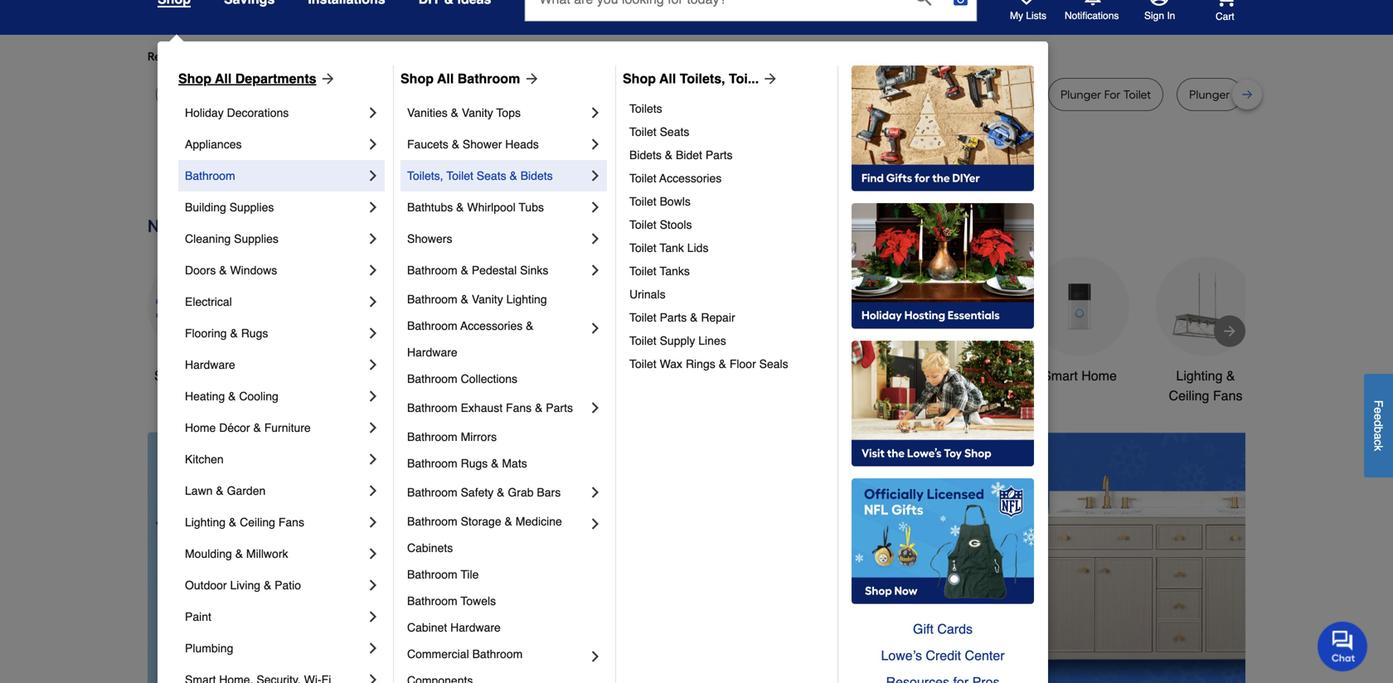 Task type: vqa. For each thing, say whether or not it's contained in the screenshot.
Bathroom Towels link
yes



Task type: describe. For each thing, give the bounding box(es) containing it.
cart button
[[1193, 0, 1236, 23]]

outdoor living & patio
[[185, 579, 301, 592]]

0 vertical spatial rugs
[[241, 327, 268, 340]]

toilet wax rings & floor seals
[[630, 358, 789, 371]]

toilet for toilet tanks
[[630, 265, 657, 278]]

1 plumbing from the left
[[425, 88, 475, 102]]

more suggestions for you
[[331, 49, 465, 63]]

0 vertical spatial bidets
[[630, 148, 662, 162]]

toilet bowls link
[[630, 190, 826, 213]]

heating & cooling link
[[185, 381, 365, 412]]

kitchen for kitchen faucets
[[654, 368, 698, 384]]

bathtubs
[[407, 201, 453, 214]]

chevron right image for vanities & vanity tops
[[587, 105, 604, 121]]

notifications
[[1065, 10, 1119, 22]]

showers link
[[407, 223, 587, 255]]

my lists
[[1010, 10, 1047, 22]]

shop for shop all toilets, toi...
[[623, 71, 656, 86]]

lighting & ceiling fans inside button
[[1169, 368, 1243, 404]]

hardware down "towels" on the bottom
[[451, 621, 501, 635]]

bathroom inside the shop all bathroom link
[[458, 71, 520, 86]]

shop all bathroom link
[[401, 69, 540, 89]]

toilet seats link
[[630, 120, 826, 144]]

bathroom mirrors
[[407, 431, 497, 444]]

bathroom rugs & mats link
[[407, 450, 604, 477]]

chevron right image for lawn & garden
[[365, 483, 382, 499]]

cleaning supplies
[[185, 232, 279, 246]]

toilet for toilet tank lids
[[630, 241, 657, 255]]

all for departments
[[215, 71, 232, 86]]

lawn & garden
[[185, 484, 266, 498]]

tile
[[461, 568, 479, 581]]

heads
[[505, 138, 539, 151]]

toilets, toilet seats & bidets link
[[407, 160, 587, 192]]

1 tools from the left
[[434, 368, 465, 384]]

shop all deals
[[154, 368, 241, 384]]

toilets, inside 'link'
[[680, 71, 725, 86]]

bathroom storage & medicine cabinets link
[[407, 508, 587, 562]]

chevron right image for electrical
[[365, 294, 382, 310]]

outdoor for outdoor tools & equipment
[[780, 368, 828, 384]]

bidets & bidet parts
[[630, 148, 733, 162]]

all for deals
[[189, 368, 203, 384]]

cleaning
[[185, 232, 231, 246]]

50 percent off all artificial christmas trees, holiday lights and more. image
[[0, 433, 503, 684]]

chevron right image for holiday decorations
[[365, 105, 382, 121]]

shop for shop all departments
[[178, 71, 212, 86]]

safety
[[461, 486, 494, 499]]

faucets inside button
[[702, 368, 749, 384]]

cards
[[938, 622, 973, 637]]

outdoor tools & equipment
[[780, 368, 875, 404]]

garden
[[227, 484, 266, 498]]

chevron right image for plumbing
[[365, 640, 382, 657]]

you for more suggestions for you
[[446, 49, 465, 63]]

showers
[[407, 232, 452, 246]]

toilet down faucets & shower heads
[[447, 169, 474, 182]]

shop for shop all bathroom
[[401, 71, 434, 86]]

doors
[[185, 264, 216, 277]]

lighting inside lighting & ceiling fans
[[1177, 368, 1223, 384]]

for for plumbing snake for toilet
[[808, 88, 825, 102]]

for for recommended searches for you
[[281, 49, 296, 63]]

all for bathroom
[[437, 71, 454, 86]]

cart
[[1216, 11, 1235, 22]]

bathroom towels link
[[407, 588, 604, 615]]

lids
[[687, 241, 709, 255]]

my lists link
[[1010, 0, 1047, 22]]

toilet wax rings & floor seals link
[[630, 353, 826, 376]]

holiday decorations
[[185, 106, 289, 119]]

1 horizontal spatial seats
[[660, 125, 690, 139]]

toilet for toilet supply lines
[[630, 334, 657, 348]]

f
[[1372, 400, 1386, 407]]

1 vertical spatial home
[[185, 421, 216, 435]]

for for more suggestions for you
[[429, 49, 443, 63]]

wax
[[660, 358, 683, 371]]

arrow right image inside shop all departments link
[[316, 71, 336, 87]]

1 toilet from the left
[[828, 88, 855, 102]]

toilets
[[630, 102, 663, 115]]

toilet tank lids link
[[630, 236, 826, 260]]

building supplies link
[[185, 192, 365, 223]]

sign in button
[[1145, 0, 1176, 22]]

lawn & garden link
[[185, 475, 365, 507]]

bathroom for bathroom & pedestal sinks
[[407, 264, 458, 277]]

bathtubs & whirlpool tubs link
[[407, 192, 587, 223]]

up to 40 percent off select vanities. plus get free local delivery on select vanities. image
[[503, 433, 1306, 684]]

commercial bathroom components
[[407, 648, 526, 684]]

ceiling inside lighting & ceiling fans
[[1169, 388, 1210, 404]]

kitchen faucets button
[[652, 257, 752, 386]]

exhaust
[[461, 401, 503, 415]]

supplies for cleaning supplies
[[234, 232, 279, 246]]

2 vertical spatial parts
[[546, 401, 573, 415]]

more suggestions for you link
[[331, 48, 479, 65]]

bathroom collections
[[407, 372, 518, 386]]

bathroom for bathroom collections
[[407, 372, 458, 386]]

lowe's home improvement lists image
[[1017, 0, 1037, 6]]

toilet for toilet parts & repair
[[630, 311, 657, 324]]

lowe's home improvement account image
[[1150, 0, 1170, 6]]

departments
[[235, 71, 316, 86]]

find gifts for the diyer. image
[[852, 66, 1034, 192]]

toilet parts & repair link
[[630, 306, 826, 329]]

officially licensed n f l gifts. shop now. image
[[852, 479, 1034, 605]]

shop all bathroom
[[401, 71, 520, 86]]

chevron right image for bathroom
[[365, 168, 382, 184]]

drain snake
[[893, 88, 957, 102]]

more
[[331, 49, 358, 63]]

toilet stools link
[[630, 213, 826, 236]]

2 e from the top
[[1372, 414, 1386, 420]]

building supplies
[[185, 201, 274, 214]]

a
[[1372, 433, 1386, 440]]

chevron right image for kitchen
[[365, 451, 382, 468]]

patio
[[275, 579, 301, 592]]

toilet for toilet accessories
[[630, 172, 657, 185]]

chevron right image for flooring & rugs
[[365, 325, 382, 342]]

shower
[[463, 138, 502, 151]]

cooling
[[239, 390, 279, 403]]

seals
[[760, 358, 789, 371]]

2 toilet from the left
[[995, 88, 1023, 102]]

chevron right image for bathroom storage & medicine cabinets
[[587, 516, 604, 533]]

you for recommended searches for you
[[299, 49, 318, 63]]

toilet for toilet seats
[[630, 125, 657, 139]]

chevron right image for appliances
[[365, 136, 382, 153]]

chevron right image for moulding & millwork
[[365, 546, 382, 562]]

chevron right image for heating & cooling
[[365, 388, 382, 405]]

outdoor tools & equipment button
[[778, 257, 878, 406]]

bathroom storage & medicine cabinets
[[407, 515, 565, 555]]

supplies for building supplies
[[230, 201, 274, 214]]

gift cards link
[[852, 616, 1034, 643]]

moulding & millwork
[[185, 547, 288, 561]]

0 horizontal spatial seats
[[477, 169, 506, 182]]

& inside bathroom accessories & hardware
[[526, 319, 534, 333]]

b
[[1372, 427, 1386, 433]]

toilet bowls
[[630, 195, 691, 208]]

vanities
[[407, 106, 448, 119]]

chevron right image for doors & windows
[[365, 262, 382, 279]]

toilets link
[[630, 97, 826, 120]]

search image
[[915, 0, 932, 6]]

kitchen for kitchen
[[185, 453, 224, 466]]

stools
[[660, 218, 692, 231]]

bathroom button
[[904, 257, 1004, 386]]

chevron right image for home décor & furniture
[[365, 420, 382, 436]]

bars
[[537, 486, 561, 499]]

building
[[185, 201, 226, 214]]

grab
[[508, 486, 534, 499]]

home inside button
[[1082, 368, 1117, 384]]

cleaning supplies link
[[185, 223, 365, 255]]

& inside outdoor tools & equipment
[[866, 368, 875, 384]]

toilet supply lines
[[630, 334, 726, 348]]

lowe's wishes you and your family a happy hanukkah. image
[[148, 154, 1246, 196]]

visit the lowe's toy shop. image
[[852, 341, 1034, 467]]

chevron right image for bathroom safety & grab bars
[[587, 484, 604, 501]]

outdoor living & patio link
[[185, 570, 365, 601]]

windows
[[230, 264, 277, 277]]

appliances link
[[185, 129, 365, 160]]

fans inside lighting & ceiling fans
[[1213, 388, 1243, 404]]

furniture
[[264, 421, 311, 435]]

toilet supply lines link
[[630, 329, 826, 353]]



Task type: locate. For each thing, give the bounding box(es) containing it.
faucets & shower heads
[[407, 138, 539, 151]]

toilet down the toilet bowls
[[630, 218, 657, 231]]

lines
[[699, 334, 726, 348]]

plunger for toilet
[[1061, 88, 1151, 102]]

doors & windows link
[[185, 255, 365, 286]]

toilet left wax at the left of the page
[[630, 358, 657, 371]]

0 vertical spatial faucets
[[407, 138, 449, 151]]

0 horizontal spatial snake
[[370, 88, 403, 102]]

bathroom for bathroom tile
[[407, 568, 458, 581]]

commercial
[[407, 648, 469, 661]]

hardware inside bathroom accessories & hardware
[[407, 346, 458, 359]]

1 horizontal spatial ceiling
[[1169, 388, 1210, 404]]

bathroom for bathroom exhaust fans & parts
[[407, 401, 458, 415]]

0 vertical spatial decorations
[[227, 106, 289, 119]]

flooring & rugs
[[185, 327, 268, 340]]

seats up "whirlpool"
[[477, 169, 506, 182]]

1 vertical spatial outdoor
[[185, 579, 227, 592]]

1 horizontal spatial home
[[1082, 368, 1117, 384]]

all down "recommended searches for you" at the top left of page
[[215, 71, 232, 86]]

chevron right image for commercial bathroom components
[[587, 649, 604, 665]]

bathroom inside commercial bathroom components
[[472, 648, 523, 661]]

decorations for christmas
[[540, 388, 611, 404]]

plumbing down toi...
[[720, 88, 770, 102]]

1 vertical spatial toilets,
[[407, 169, 443, 182]]

sinks
[[520, 264, 549, 277]]

1 horizontal spatial snake
[[773, 88, 806, 102]]

e
[[1372, 407, 1386, 414], [1372, 414, 1386, 420]]

snake up the 'toilet seats' link
[[773, 88, 806, 102]]

bathroom inside bathroom exhaust fans & parts link
[[407, 401, 458, 415]]

home right smart
[[1082, 368, 1117, 384]]

cabinet hardware
[[407, 621, 501, 635]]

0 vertical spatial outdoor
[[780, 368, 828, 384]]

0 horizontal spatial home
[[185, 421, 216, 435]]

f e e d b a c k
[[1372, 400, 1386, 451]]

medicine
[[516, 515, 562, 528]]

bathroom for bathroom rugs & mats
[[407, 457, 458, 470]]

0 horizontal spatial shop
[[178, 71, 212, 86]]

chevron right image for bathtubs & whirlpool tubs
[[587, 199, 604, 216]]

snake for plumbing snake for toilet
[[773, 88, 806, 102]]

2 snake from the left
[[773, 88, 806, 102]]

toilets, down the recommended searches for you heading
[[680, 71, 725, 86]]

toilet for toilet wax rings & floor seals
[[630, 358, 657, 371]]

lighting & ceiling fans button
[[1156, 257, 1256, 406]]

toilet stools
[[630, 218, 692, 231]]

accessories down bathroom & vanity lighting link
[[461, 319, 523, 333]]

0 horizontal spatial arrow right image
[[520, 71, 540, 87]]

2 you from the left
[[446, 49, 465, 63]]

2 plunger from the left
[[1190, 88, 1230, 102]]

1 vertical spatial bidets
[[521, 169, 553, 182]]

parts down christmas
[[546, 401, 573, 415]]

bathroom for bathroom accessories & hardware
[[407, 319, 458, 333]]

chevron right image for building supplies
[[365, 199, 382, 216]]

vanity down pedestal
[[472, 293, 503, 306]]

arrow left image
[[456, 578, 473, 594]]

my
[[1010, 10, 1024, 22]]

e up the d
[[1372, 407, 1386, 414]]

home décor & furniture link
[[185, 412, 365, 444]]

bidet
[[676, 148, 703, 162]]

bathroom inside bathroom towels link
[[407, 595, 458, 608]]

rugs down mirrors
[[461, 457, 488, 470]]

0 horizontal spatial toilet
[[828, 88, 855, 102]]

toilet left drain
[[828, 88, 855, 102]]

0 horizontal spatial bidets
[[521, 169, 553, 182]]

all up heating
[[189, 368, 203, 384]]

supplies up windows
[[234, 232, 279, 246]]

2 horizontal spatial shop
[[623, 71, 656, 86]]

chevron right image for bathroom accessories & hardware
[[587, 320, 604, 337]]

0 vertical spatial lighting & ceiling fans
[[1169, 368, 1243, 404]]

outdoor inside outdoor living & patio link
[[185, 579, 227, 592]]

vanity inside 'vanities & vanity tops' link
[[462, 106, 493, 119]]

tools down bathroom accessories & hardware
[[434, 368, 465, 384]]

all for toilets,
[[660, 71, 676, 86]]

chevron right image for bathroom & pedestal sinks
[[587, 262, 604, 279]]

smart home
[[1043, 368, 1117, 384]]

1 snake from the left
[[370, 88, 403, 102]]

towels
[[461, 595, 496, 608]]

toilet tanks
[[630, 265, 690, 278]]

3 toilet from the left
[[1124, 88, 1151, 102]]

toilet down urinals at top
[[630, 311, 657, 324]]

chevron right image
[[587, 105, 604, 121], [587, 136, 604, 153], [365, 199, 382, 216], [365, 231, 382, 247], [587, 262, 604, 279], [587, 320, 604, 337], [365, 325, 382, 342], [365, 420, 382, 436], [365, 451, 382, 468], [587, 484, 604, 501], [587, 516, 604, 533], [365, 640, 382, 657]]

moulding
[[185, 547, 232, 561]]

2 vertical spatial lighting
[[185, 516, 226, 529]]

1 horizontal spatial plunger
[[1190, 88, 1230, 102]]

decorations inside christmas decorations button
[[540, 388, 611, 404]]

you up shop all bathroom
[[446, 49, 465, 63]]

1 horizontal spatial plumbing
[[720, 88, 770, 102]]

tools inside outdoor tools & equipment
[[832, 368, 863, 384]]

tubs
[[519, 201, 544, 214]]

toilet down toilets
[[630, 125, 657, 139]]

1 horizontal spatial bidets
[[630, 148, 662, 162]]

holiday
[[185, 106, 224, 119]]

accessories inside bathroom accessories & hardware
[[461, 319, 523, 333]]

1 vertical spatial parts
[[660, 311, 687, 324]]

1 vertical spatial vanity
[[472, 293, 503, 306]]

0 vertical spatial seats
[[660, 125, 690, 139]]

collections
[[461, 372, 518, 386]]

snake
[[370, 88, 403, 102], [773, 88, 806, 102], [924, 88, 957, 102]]

&
[[451, 106, 459, 119], [452, 138, 460, 151], [665, 148, 673, 162], [510, 169, 517, 182], [456, 201, 464, 214], [219, 264, 227, 277], [461, 264, 469, 277], [461, 293, 469, 306], [690, 311, 698, 324], [526, 319, 534, 333], [230, 327, 238, 340], [719, 358, 727, 371], [866, 368, 875, 384], [1227, 368, 1236, 384], [228, 390, 236, 403], [535, 401, 543, 415], [253, 421, 261, 435], [491, 457, 499, 470], [216, 484, 224, 498], [497, 486, 505, 499], [505, 515, 513, 528], [229, 516, 237, 529], [235, 547, 243, 561], [264, 579, 271, 592]]

0 horizontal spatial plunger
[[1061, 88, 1102, 102]]

2 vertical spatial arrow right image
[[1215, 578, 1232, 594]]

storage
[[461, 515, 502, 528]]

toilet left supply
[[630, 334, 657, 348]]

1 horizontal spatial toilet
[[995, 88, 1023, 102]]

vanities & vanity tops link
[[407, 97, 587, 129]]

1 horizontal spatial outdoor
[[780, 368, 828, 384]]

0 horizontal spatial accessories
[[461, 319, 523, 333]]

1 horizontal spatial fans
[[506, 401, 532, 415]]

parts up toilet accessories link
[[706, 148, 733, 162]]

1 horizontal spatial parts
[[660, 311, 687, 324]]

rugs down electrical link
[[241, 327, 268, 340]]

& inside 'link'
[[219, 264, 227, 277]]

moulding & millwork link
[[185, 538, 365, 570]]

holiday hosting essentials. image
[[852, 203, 1034, 329]]

0 horizontal spatial lighting & ceiling fans
[[185, 516, 304, 529]]

0 horizontal spatial outdoor
[[185, 579, 227, 592]]

recommended searches for you
[[148, 49, 318, 63]]

1 arrow right image from the left
[[520, 71, 540, 87]]

toilet accessories link
[[630, 167, 826, 190]]

chevron right image for faucets & shower heads
[[587, 136, 604, 153]]

arrow right image for shop all toilets, toi...
[[759, 71, 779, 87]]

shop up snake for plumbing
[[401, 71, 434, 86]]

vanity for tops
[[462, 106, 493, 119]]

0 vertical spatial kitchen
[[654, 368, 698, 384]]

bathroom mirrors link
[[407, 424, 604, 450]]

toilets, up bathtubs
[[407, 169, 443, 182]]

bathroom inside bathroom mirrors link
[[407, 431, 458, 444]]

home
[[1082, 368, 1117, 384], [185, 421, 216, 435]]

1 plunger from the left
[[1061, 88, 1102, 102]]

0 vertical spatial accessories
[[660, 172, 722, 185]]

decorations inside holiday decorations link
[[227, 106, 289, 119]]

decorations for holiday
[[227, 106, 289, 119]]

& inside "bathroom storage & medicine cabinets"
[[505, 515, 513, 528]]

1 shop from the left
[[178, 71, 212, 86]]

hardware down flooring
[[185, 358, 235, 372]]

1 horizontal spatial tools
[[832, 368, 863, 384]]

bathroom & vanity lighting
[[407, 293, 547, 306]]

2 horizontal spatial lighting
[[1177, 368, 1223, 384]]

None search field
[[525, 0, 978, 37]]

toilet up 'toilet stools'
[[630, 195, 657, 208]]

toilet up toilet tanks
[[630, 241, 657, 255]]

1 horizontal spatial arrow right image
[[759, 71, 779, 87]]

e up b
[[1372, 414, 1386, 420]]

tools up equipment
[[832, 368, 863, 384]]

plunger down cart
[[1190, 88, 1230, 102]]

you left more
[[299, 49, 318, 63]]

bathroom inside bathroom rugs & mats link
[[407, 457, 458, 470]]

kitchen link
[[185, 444, 365, 475]]

paint link
[[185, 601, 365, 633]]

toilet for toilet bowls
[[630, 195, 657, 208]]

snake right drain
[[924, 88, 957, 102]]

outdoor
[[780, 368, 828, 384], [185, 579, 227, 592]]

0 horizontal spatial kitchen
[[185, 453, 224, 466]]

for
[[281, 49, 296, 63], [429, 49, 443, 63], [405, 88, 422, 102], [808, 88, 825, 102], [1105, 88, 1121, 102]]

bathroom for bathroom & vanity lighting
[[407, 293, 458, 306]]

shop up toilets
[[623, 71, 656, 86]]

0 horizontal spatial you
[[299, 49, 318, 63]]

arrow right image inside the shop all bathroom link
[[520, 71, 540, 87]]

sign
[[1145, 10, 1165, 22]]

doors & windows
[[185, 264, 277, 277]]

vanity left tops
[[462, 106, 493, 119]]

bathroom inside bathroom safety & grab bars link
[[407, 486, 458, 499]]

0 horizontal spatial parts
[[546, 401, 573, 415]]

plumbing snake for toilet
[[720, 88, 855, 102]]

new deals every day during 25 days of deals image
[[148, 212, 1246, 240]]

plumbing
[[425, 88, 475, 102], [720, 88, 770, 102]]

chevron right image for hardware
[[365, 357, 382, 373]]

bathroom inside bathroom & vanity lighting link
[[407, 293, 458, 306]]

0 horizontal spatial tools
[[434, 368, 465, 384]]

1 horizontal spatial decorations
[[540, 388, 611, 404]]

arrow right image for shop all bathroom
[[520, 71, 540, 87]]

supplies up cleaning supplies
[[230, 201, 274, 214]]

3 snake from the left
[[924, 88, 957, 102]]

lowe's home improvement notification center image
[[1083, 0, 1103, 6]]

1 horizontal spatial kitchen
[[654, 368, 698, 384]]

chevron right image
[[365, 105, 382, 121], [365, 136, 382, 153], [365, 168, 382, 184], [587, 168, 604, 184], [587, 199, 604, 216], [587, 231, 604, 247], [365, 262, 382, 279], [365, 294, 382, 310], [365, 357, 382, 373], [365, 388, 382, 405], [587, 400, 604, 416], [365, 483, 382, 499], [365, 514, 382, 531], [365, 546, 382, 562], [365, 577, 382, 594], [365, 609, 382, 625], [587, 649, 604, 665], [365, 672, 382, 684]]

2 horizontal spatial parts
[[706, 148, 733, 162]]

flooring
[[185, 327, 227, 340]]

1 vertical spatial kitchen
[[185, 453, 224, 466]]

shop all departments link
[[178, 69, 336, 89]]

bathroom for bathroom mirrors
[[407, 431, 458, 444]]

kitchen up lawn
[[185, 453, 224, 466]]

1 horizontal spatial rugs
[[461, 457, 488, 470]]

1 you from the left
[[299, 49, 318, 63]]

1 vertical spatial supplies
[[234, 232, 279, 246]]

1 vertical spatial lighting
[[1177, 368, 1223, 384]]

0 horizontal spatial faucets
[[407, 138, 449, 151]]

supplies
[[230, 201, 274, 214], [234, 232, 279, 246]]

kitchen down supply
[[654, 368, 698, 384]]

chevron right image for cleaning supplies
[[365, 231, 382, 247]]

snake down suggestions
[[370, 88, 403, 102]]

searches
[[230, 49, 279, 63]]

parts up supply
[[660, 311, 687, 324]]

lowe's credit center
[[881, 648, 1005, 664]]

0 horizontal spatial ceiling
[[240, 516, 275, 529]]

plunger for plunger for toilet
[[1061, 88, 1102, 102]]

bathroom for bathroom towels
[[407, 595, 458, 608]]

cabinet hardware link
[[407, 615, 604, 641]]

1 horizontal spatial lighting
[[506, 293, 547, 306]]

recommended searches for you heading
[[148, 48, 1246, 65]]

repair
[[701, 311, 735, 324]]

bathroom exhaust fans & parts
[[407, 401, 573, 415]]

toilet down sign
[[1124, 88, 1151, 102]]

shop
[[178, 71, 212, 86], [401, 71, 434, 86], [623, 71, 656, 86]]

0 vertical spatial lighting
[[506, 293, 547, 306]]

0 horizontal spatial rugs
[[241, 327, 268, 340]]

hardware
[[407, 346, 458, 359], [185, 358, 235, 372], [451, 621, 501, 635]]

Search Query text field
[[525, 0, 902, 21]]

outdoor up equipment
[[780, 368, 828, 384]]

mirrors
[[461, 431, 497, 444]]

cabinet
[[407, 621, 447, 635]]

recommended
[[148, 49, 227, 63]]

0 vertical spatial vanity
[[462, 106, 493, 119]]

bathtubs & whirlpool tubs
[[407, 201, 544, 214]]

chevron right image for toilets, toilet seats & bidets
[[587, 168, 604, 184]]

3 shop from the left
[[623, 71, 656, 86]]

2 horizontal spatial toilet
[[1124, 88, 1151, 102]]

chevron right image for showers
[[587, 231, 604, 247]]

toilet up the toilet bowls
[[630, 172, 657, 185]]

vanity
[[462, 106, 493, 119], [472, 293, 503, 306]]

shop down recommended
[[178, 71, 212, 86]]

bidets up tubs
[[521, 169, 553, 182]]

chat invite button image
[[1318, 621, 1369, 672]]

vanities & vanity tops
[[407, 106, 521, 119]]

1 vertical spatial rugs
[[461, 457, 488, 470]]

all up snake for plumbing
[[437, 71, 454, 86]]

0 vertical spatial toilets,
[[680, 71, 725, 86]]

1 vertical spatial decorations
[[540, 388, 611, 404]]

bathroom for bathroom safety & grab bars
[[407, 486, 458, 499]]

2 tools from the left
[[832, 368, 863, 384]]

bathroom for bathroom storage & medicine cabinets
[[407, 515, 458, 528]]

outdoor inside outdoor tools & equipment
[[780, 368, 828, 384]]

accessories for toilet
[[660, 172, 722, 185]]

2 arrow right image from the left
[[759, 71, 779, 87]]

toilet for toilet stools
[[630, 218, 657, 231]]

1 vertical spatial ceiling
[[240, 516, 275, 529]]

accessories for bathroom
[[461, 319, 523, 333]]

tank
[[660, 241, 684, 255]]

arrow right image
[[316, 71, 336, 87], [1222, 323, 1238, 340], [1215, 578, 1232, 594]]

arrow right image
[[520, 71, 540, 87], [759, 71, 779, 87]]

electrical link
[[185, 286, 365, 318]]

home décor & furniture
[[185, 421, 311, 435]]

1 vertical spatial arrow right image
[[1222, 323, 1238, 340]]

1 vertical spatial seats
[[477, 169, 506, 182]]

hardware up bathroom collections
[[407, 346, 458, 359]]

kitchen inside button
[[654, 368, 698, 384]]

1 vertical spatial lighting & ceiling fans
[[185, 516, 304, 529]]

all
[[215, 71, 232, 86], [437, 71, 454, 86], [660, 71, 676, 86], [189, 368, 203, 384]]

bathroom inside bathroom collections link
[[407, 372, 458, 386]]

0 horizontal spatial decorations
[[227, 106, 289, 119]]

2 horizontal spatial snake
[[924, 88, 957, 102]]

2 plumbing from the left
[[720, 88, 770, 102]]

shop inside 'link'
[[623, 71, 656, 86]]

0 horizontal spatial fans
[[279, 516, 304, 529]]

accessories down bidet
[[660, 172, 722, 185]]

toilet down my
[[995, 88, 1023, 102]]

vanity for lighting
[[472, 293, 503, 306]]

& inside lighting & ceiling fans
[[1227, 368, 1236, 384]]

bathroom & vanity lighting link
[[407, 286, 604, 313]]

1 vertical spatial accessories
[[461, 319, 523, 333]]

chevron right image for paint
[[365, 609, 382, 625]]

bathroom inside bathroom accessories & hardware
[[407, 319, 458, 333]]

christmas
[[546, 368, 606, 384]]

bidets down toilet seats on the top of the page
[[630, 148, 662, 162]]

c
[[1372, 440, 1386, 445]]

plumbing down shop all bathroom
[[425, 88, 475, 102]]

2 horizontal spatial fans
[[1213, 388, 1243, 404]]

0 vertical spatial home
[[1082, 368, 1117, 384]]

outdoor down moulding
[[185, 579, 227, 592]]

0 horizontal spatial lighting
[[185, 516, 226, 529]]

bathroom inside "bathroom storage & medicine cabinets"
[[407, 515, 458, 528]]

shop
[[154, 368, 185, 384]]

heating
[[185, 390, 225, 403]]

arrow right image up plumbing snake for toilet at top
[[759, 71, 779, 87]]

bathroom inside bathroom link
[[185, 169, 235, 182]]

toilet up urinals at top
[[630, 265, 657, 278]]

seats up bidets & bidet parts
[[660, 125, 690, 139]]

chevron right image for outdoor living & patio
[[365, 577, 382, 594]]

home down heating
[[185, 421, 216, 435]]

all down the recommended searches for you heading
[[660, 71, 676, 86]]

lawn
[[185, 484, 213, 498]]

bathroom inside button
[[925, 368, 983, 384]]

0 vertical spatial ceiling
[[1169, 388, 1210, 404]]

1 horizontal spatial shop
[[401, 71, 434, 86]]

1 vertical spatial faucets
[[702, 368, 749, 384]]

plunger for plunger
[[1190, 88, 1230, 102]]

shop these last-minute gifts. $99 or less. quantities are limited and won't last. image
[[148, 433, 416, 684]]

cabinets
[[407, 542, 453, 555]]

camera image
[[953, 0, 969, 7]]

decorations down christmas
[[540, 388, 611, 404]]

plumbing
[[185, 642, 233, 655]]

arrow right image inside shop all toilets, toi... 'link'
[[759, 71, 779, 87]]

all inside 'link'
[[660, 71, 676, 86]]

1 horizontal spatial faucets
[[702, 368, 749, 384]]

1 horizontal spatial you
[[446, 49, 465, 63]]

0 horizontal spatial plumbing
[[425, 88, 475, 102]]

snake for drain snake
[[924, 88, 957, 102]]

0 vertical spatial parts
[[706, 148, 733, 162]]

arrow right image up tops
[[520, 71, 540, 87]]

tools
[[434, 368, 465, 384], [832, 368, 863, 384]]

toilets, toilet seats & bidets
[[407, 169, 553, 182]]

outdoor for outdoor living & patio
[[185, 579, 227, 592]]

all inside button
[[189, 368, 203, 384]]

chevron right image for bathroom exhaust fans & parts
[[587, 400, 604, 416]]

bathroom inside bathroom & pedestal sinks link
[[407, 264, 458, 277]]

0 vertical spatial arrow right image
[[316, 71, 336, 87]]

0 vertical spatial supplies
[[230, 201, 274, 214]]

lowe's home improvement cart image
[[1216, 0, 1236, 6]]

1 horizontal spatial toilets,
[[680, 71, 725, 86]]

commercial bathroom components link
[[407, 641, 587, 684]]

1 e from the top
[[1372, 407, 1386, 414]]

plunger down notifications
[[1061, 88, 1102, 102]]

0 horizontal spatial toilets,
[[407, 169, 443, 182]]

1 horizontal spatial accessories
[[660, 172, 722, 185]]

1 horizontal spatial lighting & ceiling fans
[[1169, 368, 1243, 404]]

bathroom inside 'bathroom tile' link
[[407, 568, 458, 581]]

decorations down shop all departments link
[[227, 106, 289, 119]]

toi...
[[729, 71, 759, 86]]

toilet tank lids
[[630, 241, 709, 255]]

2 shop from the left
[[401, 71, 434, 86]]

chevron right image for lighting & ceiling fans
[[365, 514, 382, 531]]

vanity inside bathroom & vanity lighting link
[[472, 293, 503, 306]]

whirlpool
[[467, 201, 516, 214]]



